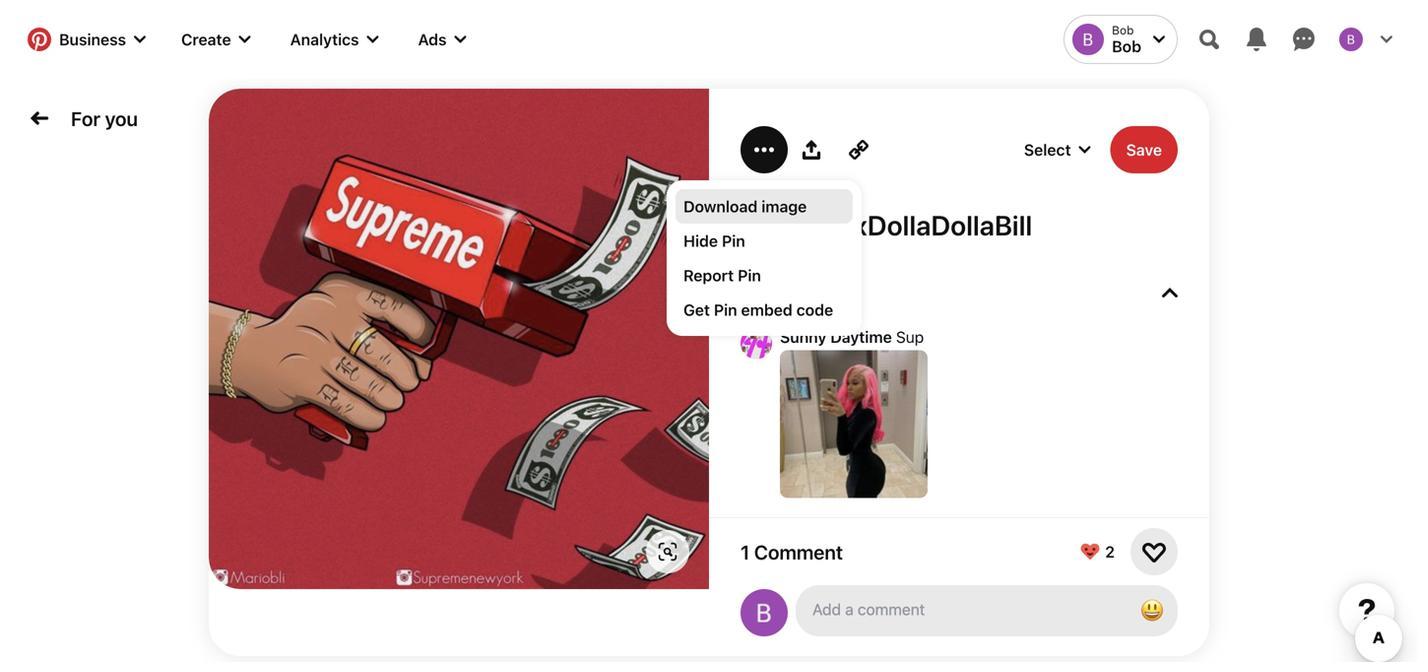 Task type: locate. For each thing, give the bounding box(es) containing it.
sunny daytime link
[[780, 328, 892, 346]]

bob left 'account switcher arrow icon'
[[1112, 37, 1142, 56]]

1
[[741, 540, 750, 563]]

pin right get
[[714, 300, 738, 319]]

select button
[[962, 126, 1095, 173]]

create button
[[166, 16, 267, 63]]

save button
[[1111, 126, 1178, 173]]

https://i.pinimg.com/150x150/c9/c3/4d/c9c34d1c7064c7c259c11a51585d838e.jpg image
[[780, 350, 928, 498]]

select a board you want to save to image
[[1079, 144, 1091, 156]]

bob image
[[1073, 24, 1104, 55]]

pin for get
[[714, 300, 738, 319]]

report pin
[[684, 266, 761, 285]]

report
[[684, 266, 734, 285]]

bob
[[1112, 23, 1134, 37], [1112, 37, 1142, 56]]

ads button
[[403, 16, 482, 63]]

bob right bob icon
[[1112, 23, 1134, 37]]

analytics
[[290, 30, 359, 49]]

2 bob from the top
[[1112, 37, 1142, 56]]

get pin embed code
[[684, 300, 834, 319]]

pin up get pin embed code
[[738, 266, 761, 285]]

primary navigation header navigation
[[12, 4, 1407, 75]]

2 vertical spatial pin
[[714, 300, 738, 319]]

pin
[[722, 232, 746, 250], [738, 266, 761, 285], [714, 300, 738, 319]]

supremexdolladollabill link
[[741, 209, 1178, 241]]

analytics button
[[274, 16, 395, 63]]

😃 button
[[796, 585, 1178, 636], [1133, 591, 1172, 631]]

1 bob from the top
[[1112, 23, 1134, 37]]

supremexdolladollabill
[[741, 209, 1033, 241]]

daytime
[[831, 328, 892, 346]]

sunny daytime sup
[[780, 328, 924, 346]]

1 vertical spatial pin
[[738, 266, 761, 285]]

0 vertical spatial pin
[[722, 232, 746, 250]]

you
[[105, 107, 138, 130]]

comment
[[755, 540, 843, 563]]

reaction image
[[1143, 540, 1166, 564]]

business
[[59, 30, 126, 49]]

expand icon image
[[1162, 284, 1178, 300]]

pin right the "hide"
[[722, 232, 746, 250]]

comments button
[[741, 281, 1178, 304]]



Task type: describe. For each thing, give the bounding box(es) containing it.
embed
[[741, 300, 793, 319]]

b0bth3builder2k23 image
[[741, 589, 788, 636]]

download image
[[684, 197, 807, 216]]

bob image
[[1340, 28, 1363, 51]]

business badge dropdown menu button image
[[134, 33, 146, 45]]

ads
[[418, 30, 447, 49]]

hide pin
[[684, 232, 746, 250]]

save
[[1127, 140, 1162, 159]]

download image menu item
[[676, 189, 853, 224]]

create
[[181, 30, 231, 49]]

select
[[1024, 140, 1071, 159]]

sunny
[[780, 328, 827, 346]]

bob inside bob bob
[[1112, 23, 1134, 37]]

image
[[762, 197, 807, 216]]

get
[[684, 300, 710, 319]]

for you
[[71, 107, 138, 130]]

pinterest image
[[28, 28, 51, 51]]

account switcher arrow icon image
[[1154, 33, 1165, 45]]

😃
[[1141, 596, 1164, 624]]

Add a comment field
[[813, 600, 1117, 619]]

business button
[[16, 16, 158, 63]]

for you button
[[63, 99, 146, 138]]

hide
[[684, 232, 718, 250]]

1 comment
[[741, 540, 843, 563]]

pin for report
[[738, 266, 761, 285]]

click to shop image
[[658, 542, 678, 562]]

2
[[1106, 542, 1115, 561]]

for
[[71, 107, 101, 130]]

sup
[[896, 328, 924, 346]]

code
[[797, 300, 834, 319]]

sunny daytime image
[[741, 328, 772, 359]]

download
[[684, 197, 758, 216]]

bob bob
[[1112, 23, 1142, 56]]

comments
[[741, 281, 840, 304]]

more image
[[918, 514, 942, 538]]

pin for hide
[[722, 232, 746, 250]]



Task type: vqa. For each thing, say whether or not it's contained in the screenshot.
For you BUTTON
yes



